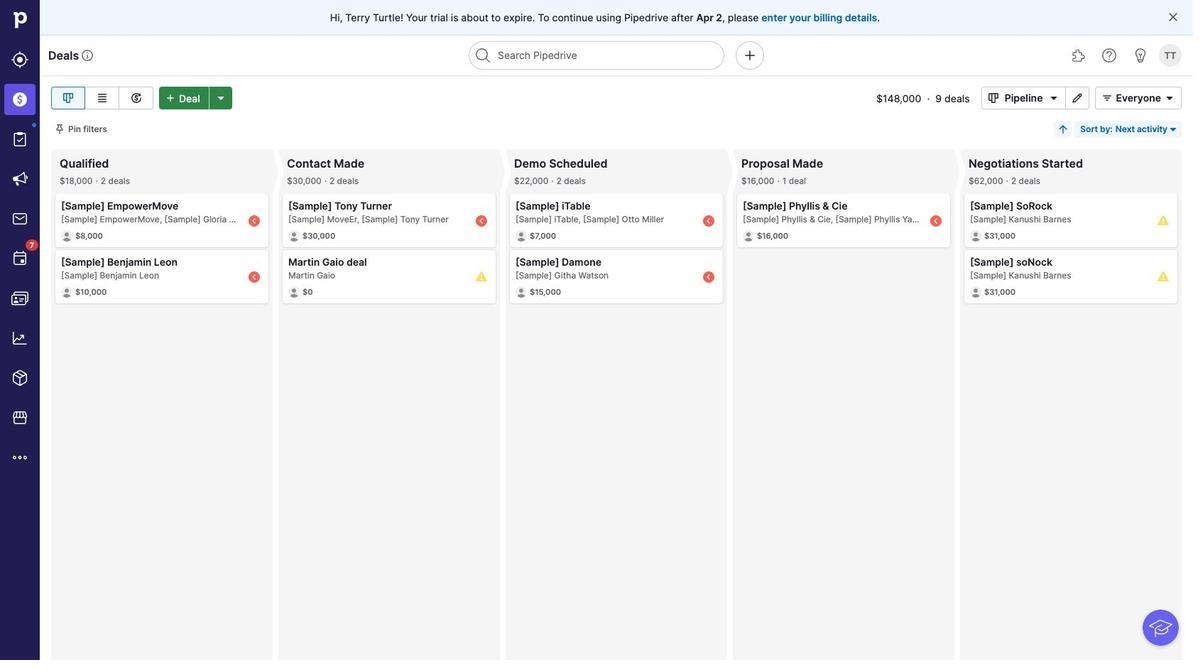 Task type: locate. For each thing, give the bounding box(es) containing it.
insights image
[[11, 330, 28, 347]]

quick help image
[[1101, 47, 1118, 64]]

add deal element
[[159, 87, 232, 109]]

2 horizontal spatial color primary image
[[1162, 92, 1179, 104]]

color undefined image
[[11, 250, 28, 267]]

contacts image
[[11, 290, 28, 307]]

color primary inverted image
[[162, 92, 179, 104]]

menu item
[[0, 80, 40, 119]]

color primary image
[[1168, 11, 1179, 23], [985, 92, 1002, 104], [1099, 92, 1116, 104], [1168, 124, 1179, 135]]

change order image
[[1058, 124, 1069, 135]]

color undefined image
[[11, 131, 28, 148]]

menu
[[0, 0, 40, 660]]

add deal options image
[[212, 92, 229, 104]]

color primary image
[[1046, 92, 1063, 104], [1162, 92, 1179, 104], [54, 124, 65, 135]]

deals image
[[11, 91, 28, 108]]

quick add image
[[742, 47, 759, 64]]



Task type: describe. For each thing, give the bounding box(es) containing it.
1 horizontal spatial color primary image
[[1046, 92, 1063, 104]]

knowledge center bot, also known as kc bot is an onboarding assistant that allows you to see the list of onboarding items in one place for quick and easy reference. this improves your in-app experience. image
[[1143, 610, 1179, 646]]

more image
[[11, 449, 28, 466]]

marketplace image
[[11, 409, 28, 426]]

home image
[[9, 9, 31, 31]]

sales assistant image
[[1132, 47, 1150, 64]]

edit pipeline image
[[1070, 92, 1087, 104]]

pipeline image
[[60, 90, 77, 107]]

products image
[[11, 369, 28, 386]]

0 horizontal spatial color primary image
[[54, 124, 65, 135]]

list image
[[93, 90, 110, 107]]

campaigns image
[[11, 171, 28, 188]]

leads image
[[11, 51, 28, 68]]

Search Pipedrive field
[[469, 41, 725, 70]]

info image
[[82, 50, 93, 61]]

forecast image
[[128, 90, 145, 107]]

sales inbox image
[[11, 210, 28, 227]]



